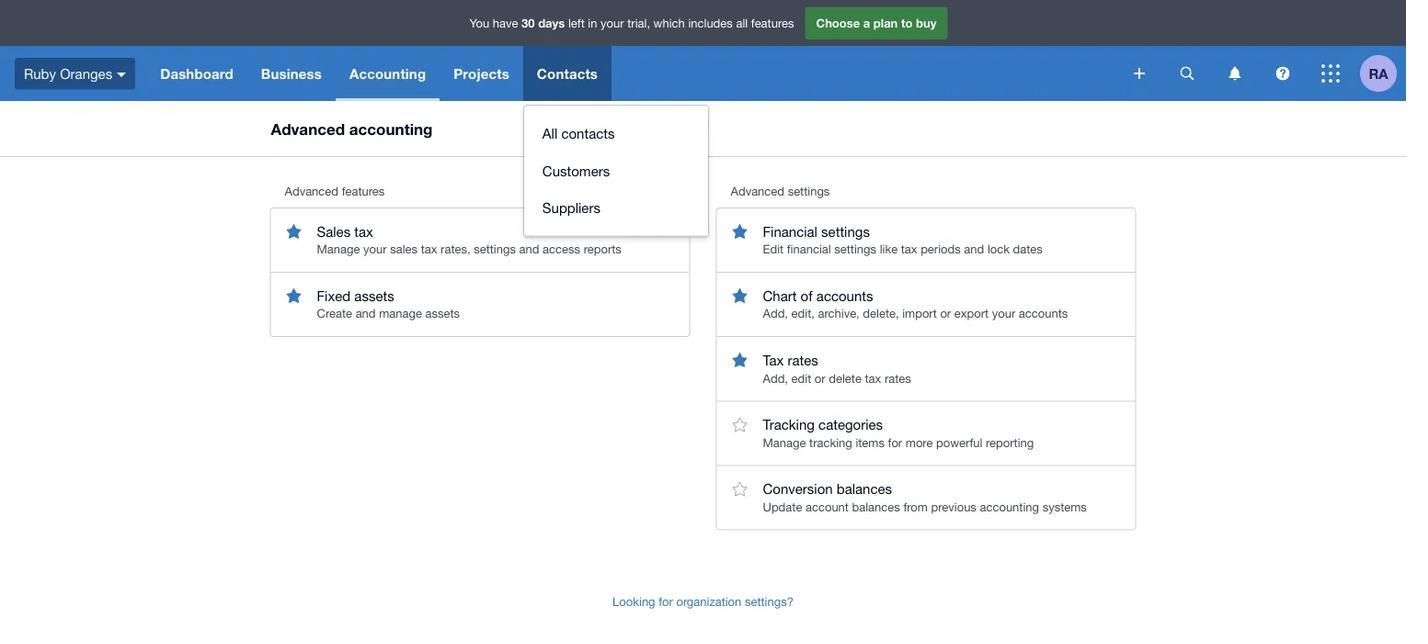 Task type: vqa. For each thing, say whether or not it's contained in the screenshot.
bottom balances
yes



Task type: locate. For each thing, give the bounding box(es) containing it.
your inside banner
[[601, 16, 624, 30]]

1 vertical spatial accounts
[[1019, 307, 1068, 321]]

and left lock on the top of the page
[[964, 242, 984, 257]]

and
[[519, 242, 539, 257], [964, 242, 984, 257], [356, 307, 376, 321]]

rates up edit in the right of the page
[[788, 352, 818, 368]]

2 horizontal spatial and
[[964, 242, 984, 257]]

assets up manage
[[354, 288, 394, 304]]

delete,
[[863, 307, 899, 321]]

financial
[[787, 242, 831, 257]]

1 horizontal spatial rates
[[885, 371, 911, 386]]

for inside tracking categories manage tracking items for more powerful reporting
[[888, 436, 902, 450]]

2 horizontal spatial your
[[992, 307, 1015, 321]]

0 vertical spatial for
[[888, 436, 902, 450]]

add, down the chart
[[763, 307, 788, 321]]

1 horizontal spatial accounting
[[980, 500, 1039, 515]]

group
[[524, 106, 708, 236]]

create
[[317, 307, 352, 321]]

contacts button
[[523, 46, 612, 101]]

0 horizontal spatial or
[[815, 371, 825, 386]]

ra
[[1369, 65, 1388, 82]]

all
[[542, 126, 557, 142]]

advanced for advanced settings
[[731, 184, 784, 199]]

your inside chart of accounts add, edit, archive, delete, import or export your accounts
[[992, 307, 1015, 321]]

your
[[601, 16, 624, 30], [363, 242, 387, 257], [992, 307, 1015, 321]]

fixed assets create and manage assets
[[317, 288, 460, 321]]

advanced for advanced accounting
[[271, 119, 345, 138]]

0 vertical spatial features
[[751, 16, 794, 30]]

assets right manage
[[425, 307, 460, 321]]

business
[[261, 65, 322, 82]]

items
[[856, 436, 885, 450]]

dashboard
[[160, 65, 233, 82]]

ruby oranges
[[24, 66, 112, 82]]

looking
[[613, 595, 655, 610]]

1 vertical spatial add,
[[763, 371, 788, 386]]

rates
[[788, 352, 818, 368], [885, 371, 911, 386]]

for right looking
[[659, 595, 673, 610]]

1 horizontal spatial and
[[519, 242, 539, 257]]

0 horizontal spatial accounting
[[349, 119, 433, 138]]

0 vertical spatial manage
[[317, 242, 360, 257]]

accounting
[[349, 119, 433, 138], [980, 500, 1039, 515]]

1 vertical spatial manage
[[763, 436, 806, 450]]

1 vertical spatial your
[[363, 242, 387, 257]]

your left "sales"
[[363, 242, 387, 257]]

manage inside sales tax manage your sales tax rates, settings and access reports
[[317, 242, 360, 257]]

tax rates add, edit or delete tax rates
[[763, 352, 911, 386]]

and right create
[[356, 307, 376, 321]]

tracking
[[809, 436, 852, 450]]

1 horizontal spatial your
[[601, 16, 624, 30]]

features right the all
[[751, 16, 794, 30]]

navigation
[[146, 46, 1121, 237]]

banner
[[0, 0, 1406, 237]]

1 horizontal spatial for
[[888, 436, 902, 450]]

banner containing dashboard
[[0, 0, 1406, 237]]

conversion
[[763, 481, 833, 497]]

rates right delete
[[885, 371, 911, 386]]

0 vertical spatial add,
[[763, 307, 788, 321]]

0 vertical spatial rates
[[788, 352, 818, 368]]

1 horizontal spatial svg image
[[1276, 67, 1290, 80]]

list box
[[524, 106, 708, 237]]

0 vertical spatial your
[[601, 16, 624, 30]]

0 horizontal spatial features
[[342, 184, 385, 199]]

1 horizontal spatial or
[[940, 307, 951, 321]]

buy
[[916, 16, 937, 30]]

accounting inside the conversion balances update account balances from previous accounting systems
[[980, 500, 1039, 515]]

ruby oranges button
[[0, 46, 146, 101]]

2 vertical spatial your
[[992, 307, 1015, 321]]

for left more
[[888, 436, 902, 450]]

navigation inside banner
[[146, 46, 1121, 237]]

export
[[954, 307, 989, 321]]

1 svg image from the left
[[1229, 67, 1241, 80]]

manage down sales
[[317, 242, 360, 257]]

0 horizontal spatial accounts
[[816, 288, 873, 304]]

0 vertical spatial accounting
[[349, 119, 433, 138]]

0 horizontal spatial your
[[363, 242, 387, 257]]

reports
[[584, 242, 621, 257]]

plan
[[873, 16, 898, 30]]

1 horizontal spatial features
[[751, 16, 794, 30]]

0 vertical spatial accounts
[[816, 288, 873, 304]]

tracking
[[763, 417, 815, 433]]

contacts
[[561, 126, 615, 142]]

tax right "sales"
[[421, 242, 437, 257]]

0 horizontal spatial assets
[[354, 288, 394, 304]]

group containing all contacts
[[524, 106, 708, 236]]

your right 'export'
[[992, 307, 1015, 321]]

choose a plan to buy
[[816, 16, 937, 30]]

0 vertical spatial assets
[[354, 288, 394, 304]]

1 vertical spatial accounting
[[980, 500, 1039, 515]]

tax right delete
[[865, 371, 881, 386]]

accounts up archive, on the right
[[816, 288, 873, 304]]

advanced
[[271, 119, 345, 138], [285, 184, 338, 199], [731, 184, 784, 199]]

1 vertical spatial for
[[659, 595, 673, 610]]

sales
[[390, 242, 418, 257]]

0 vertical spatial or
[[940, 307, 951, 321]]

for
[[888, 436, 902, 450], [659, 595, 673, 610]]

or
[[940, 307, 951, 321], [815, 371, 825, 386]]

svg image inside the ruby oranges popup button
[[117, 72, 126, 77]]

and left access at the left of the page
[[519, 242, 539, 257]]

features up sales
[[342, 184, 385, 199]]

all contacts link
[[524, 115, 708, 152]]

your right 'in'
[[601, 16, 624, 30]]

or inside tax rates add, edit or delete tax rates
[[815, 371, 825, 386]]

trial,
[[627, 16, 650, 30]]

navigation containing dashboard
[[146, 46, 1121, 237]]

from
[[903, 500, 928, 515]]

1 vertical spatial features
[[342, 184, 385, 199]]

or right edit in the right of the page
[[815, 371, 825, 386]]

0 horizontal spatial and
[[356, 307, 376, 321]]

1 horizontal spatial manage
[[763, 436, 806, 450]]

suppliers
[[542, 200, 600, 216]]

and inside sales tax manage your sales tax rates, settings and access reports
[[519, 242, 539, 257]]

contacts
[[537, 65, 598, 82]]

and inside the "financial settings edit financial settings like tax periods and lock dates"
[[964, 242, 984, 257]]

accounting left systems
[[980, 500, 1039, 515]]

organization
[[676, 595, 741, 610]]

manage inside tracking categories manage tracking items for more powerful reporting
[[763, 436, 806, 450]]

accounts
[[816, 288, 873, 304], [1019, 307, 1068, 321]]

add, down tax at the right bottom of the page
[[763, 371, 788, 386]]

1 horizontal spatial assets
[[425, 307, 460, 321]]

previous
[[931, 500, 976, 515]]

1 add, from the top
[[763, 307, 788, 321]]

account
[[806, 500, 849, 515]]

lock
[[988, 242, 1010, 257]]

add,
[[763, 307, 788, 321], [763, 371, 788, 386]]

projects
[[454, 65, 509, 82]]

1 vertical spatial or
[[815, 371, 825, 386]]

and for chart of accounts
[[964, 242, 984, 257]]

1 vertical spatial rates
[[885, 371, 911, 386]]

left
[[568, 16, 585, 30]]

advanced settings
[[731, 184, 830, 199]]

your inside sales tax manage your sales tax rates, settings and access reports
[[363, 242, 387, 257]]

balances left from on the right bottom
[[852, 500, 900, 515]]

advanced up financial
[[731, 184, 784, 199]]

2 add, from the top
[[763, 371, 788, 386]]

ruby
[[24, 66, 56, 82]]

ra button
[[1360, 46, 1406, 101]]

accounting down the accounting
[[349, 119, 433, 138]]

have
[[493, 16, 518, 30]]

svg image
[[1229, 67, 1241, 80], [1276, 67, 1290, 80]]

accounts down dates
[[1019, 307, 1068, 321]]

advanced down the business
[[271, 119, 345, 138]]

manage down the tracking
[[763, 436, 806, 450]]

balances
[[837, 481, 892, 497], [852, 500, 900, 515]]

list box containing all contacts
[[524, 106, 708, 237]]

0 horizontal spatial svg image
[[1229, 67, 1241, 80]]

update
[[763, 500, 802, 515]]

advanced up sales
[[285, 184, 338, 199]]

suppliers link
[[524, 189, 708, 227]]

systems
[[1042, 500, 1087, 515]]

tax right like
[[901, 242, 917, 257]]

advanced features
[[285, 184, 385, 199]]

or left 'export'
[[940, 307, 951, 321]]

svg image
[[1321, 64, 1340, 83], [1180, 67, 1194, 80], [1134, 68, 1145, 79], [117, 72, 126, 77]]

manage for sales
[[317, 242, 360, 257]]

0 horizontal spatial manage
[[317, 242, 360, 257]]

balances up account
[[837, 481, 892, 497]]

settings
[[788, 184, 830, 199], [821, 223, 870, 240], [474, 242, 516, 257], [834, 242, 876, 257]]

tax
[[354, 223, 373, 240], [421, 242, 437, 257], [901, 242, 917, 257], [865, 371, 881, 386]]

all
[[736, 16, 748, 30]]



Task type: describe. For each thing, give the bounding box(es) containing it.
to
[[901, 16, 913, 30]]

access
[[543, 242, 580, 257]]

accounting
[[349, 65, 426, 82]]

rates,
[[441, 242, 470, 257]]

powerful
[[936, 436, 982, 450]]

0 horizontal spatial rates
[[788, 352, 818, 368]]

delete
[[829, 371, 862, 386]]

oranges
[[60, 66, 112, 82]]

choose
[[816, 16, 860, 30]]

tax inside tax rates add, edit or delete tax rates
[[865, 371, 881, 386]]

and inside fixed assets create and manage assets
[[356, 307, 376, 321]]

advanced accounting
[[271, 119, 433, 138]]

chart
[[763, 288, 797, 304]]

manage for tracking
[[763, 436, 806, 450]]

a
[[863, 16, 870, 30]]

conversion balances update account balances from previous accounting systems
[[763, 481, 1087, 515]]

more
[[906, 436, 933, 450]]

financial
[[763, 223, 817, 240]]

2 svg image from the left
[[1276, 67, 1290, 80]]

business button
[[247, 46, 336, 101]]

sales tax manage your sales tax rates, settings and access reports
[[317, 223, 621, 257]]

of
[[801, 288, 813, 304]]

categories
[[818, 417, 883, 433]]

0 vertical spatial balances
[[837, 481, 892, 497]]

1 horizontal spatial accounts
[[1019, 307, 1068, 321]]

1 vertical spatial balances
[[852, 500, 900, 515]]

tax inside the "financial settings edit financial settings like tax periods and lock dates"
[[901, 242, 917, 257]]

tax
[[763, 352, 784, 368]]

settings inside sales tax manage your sales tax rates, settings and access reports
[[474, 242, 516, 257]]

accounting button
[[336, 46, 440, 101]]

looking for organization settings?
[[613, 595, 794, 610]]

in
[[588, 16, 597, 30]]

fixed
[[317, 288, 351, 304]]

manage
[[379, 307, 422, 321]]

features inside banner
[[751, 16, 794, 30]]

advanced for advanced features
[[285, 184, 338, 199]]

projects button
[[440, 46, 523, 101]]

or inside chart of accounts add, edit, archive, delete, import or export your accounts
[[940, 307, 951, 321]]

financial settings edit financial settings like tax periods and lock dates
[[763, 223, 1043, 257]]

add, inside tax rates add, edit or delete tax rates
[[763, 371, 788, 386]]

reporting
[[986, 436, 1034, 450]]

customers
[[542, 163, 610, 179]]

chart of accounts add, edit, archive, delete, import or export your accounts
[[763, 288, 1068, 321]]

like
[[880, 242, 898, 257]]

archive,
[[818, 307, 860, 321]]

tax right sales
[[354, 223, 373, 240]]

edit
[[791, 371, 811, 386]]

sales
[[317, 223, 351, 240]]

edit,
[[791, 307, 815, 321]]

30
[[522, 16, 535, 30]]

dashboard link
[[146, 46, 247, 101]]

edit
[[763, 242, 784, 257]]

looking for organization settings? link
[[599, 585, 807, 618]]

all contacts
[[542, 126, 615, 142]]

dates
[[1013, 242, 1043, 257]]

import
[[902, 307, 937, 321]]

customers link
[[524, 152, 708, 189]]

group inside banner
[[524, 106, 708, 236]]

which
[[653, 16, 685, 30]]

0 horizontal spatial for
[[659, 595, 673, 610]]

includes
[[688, 16, 733, 30]]

you have 30 days left in your trial, which includes all features
[[469, 16, 794, 30]]

1 vertical spatial assets
[[425, 307, 460, 321]]

settings?
[[745, 595, 794, 610]]

you
[[469, 16, 489, 30]]

tracking categories manage tracking items for more powerful reporting
[[763, 417, 1034, 450]]

and for fixed assets
[[519, 242, 539, 257]]

days
[[538, 16, 565, 30]]

periods
[[921, 242, 961, 257]]

add, inside chart of accounts add, edit, archive, delete, import or export your accounts
[[763, 307, 788, 321]]



